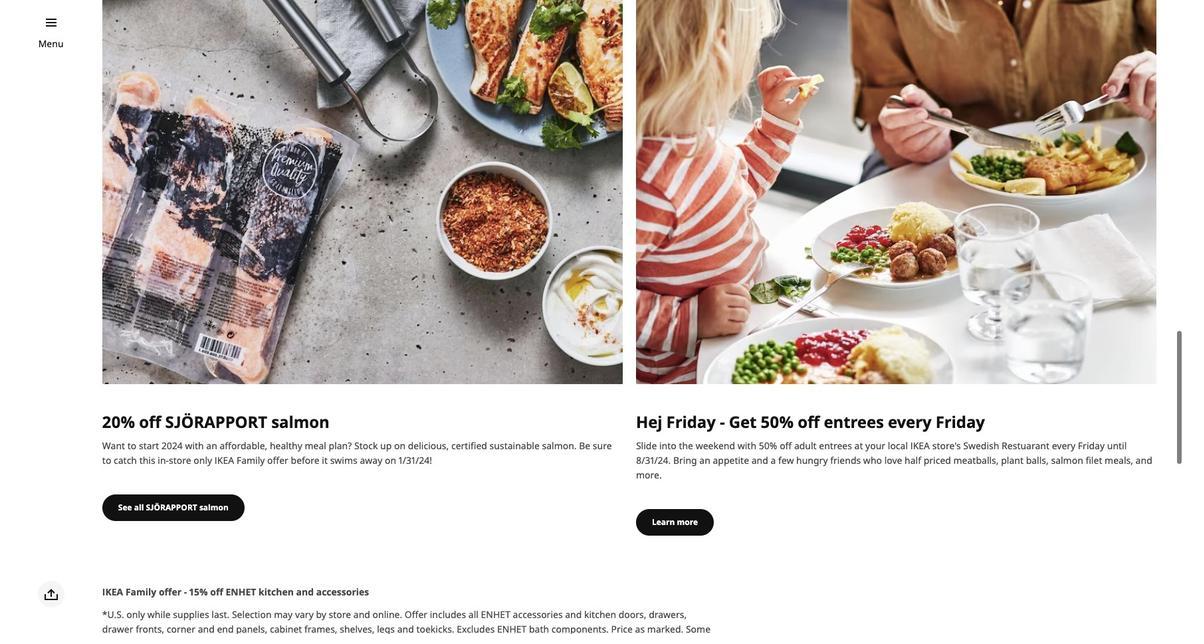 Task type: vqa. For each thing, say whether or not it's contained in the screenshot.
the Bathroom for Bathroom | Bedroom | Children's IKEA | Home Electronics & Lighting | Home Organization | Kitchen & Dining | Laundry |
no



Task type: describe. For each thing, give the bounding box(es) containing it.
2024
[[162, 440, 183, 452]]

20% off sjörapport salmon
[[102, 411, 329, 432]]

fronts,
[[136, 623, 164, 634]]

0 horizontal spatial ikea
[[102, 586, 123, 599]]

this
[[139, 454, 155, 467]]

it
[[322, 454, 328, 467]]

love
[[885, 454, 902, 467]]

catch
[[114, 454, 137, 467]]

1 vertical spatial enhet
[[481, 608, 510, 621]]

bath
[[529, 623, 549, 634]]

balls,
[[1026, 454, 1049, 467]]

weekend
[[696, 440, 735, 452]]

by
[[316, 608, 326, 621]]

get
[[729, 411, 757, 432]]

salmon inside slide into the weekend with 50% off adult entrees at your local ikea store's swedish restuarant every friday until 8/31/24. bring an appetite and a few hungry friends who love half priced meatballs, plant balls, salmon filet meals, and more.
[[1051, 454, 1083, 467]]

with for -
[[738, 440, 757, 452]]

1 horizontal spatial to
[[127, 440, 136, 452]]

start
[[139, 440, 159, 452]]

50% inside slide into the weekend with 50% off adult entrees at your local ikea store's swedish restuarant every friday until 8/31/24. bring an appetite and a few hungry friends who love half priced meatballs, plant balls, salmon filet meals, and more.
[[759, 440, 777, 452]]

an inside slide into the weekend with 50% off adult entrees at your local ikea store's swedish restuarant every friday until 8/31/24. bring an appetite and a few hungry friends who love half priced meatballs, plant balls, salmon filet meals, and more.
[[700, 454, 711, 467]]

friends
[[830, 454, 861, 467]]

and left end
[[198, 623, 215, 634]]

off up the adult
[[798, 411, 820, 432]]

0 vertical spatial accessories
[[316, 586, 369, 599]]

ikea inside want to start 2024 with an affordable, healthy meal plan? stock up on delicious, certified sustainable salmon. be sure to catch this in-store only ikea family offer before it swims away on 1/31/24!
[[215, 454, 234, 467]]

supplies
[[173, 608, 209, 621]]

swedish
[[963, 440, 999, 452]]

restuarant
[[1002, 440, 1050, 452]]

legs
[[377, 623, 395, 634]]

vary
[[295, 608, 314, 621]]

all inside the *u.s. only while supplies last. selection may vary by store and online. offer includes all enhet accessories and kitchen doors, drawers, drawer fronts, corner and end panels, cabinet frames, shelves, legs and toekicks. excludes enhet bath components. price as marked. som
[[469, 608, 479, 621]]

learn more
[[652, 517, 698, 528]]

with for sjörapport
[[185, 440, 204, 452]]

20%
[[102, 411, 135, 432]]

0 vertical spatial 50%
[[761, 411, 794, 432]]

more.
[[636, 469, 662, 482]]

sure
[[593, 440, 612, 452]]

hej
[[636, 411, 662, 432]]

*u.s. only while supplies last. selection may vary by store and online. offer includes all enhet accessories and kitchen doors, drawers, drawer fronts, corner and end panels, cabinet frames, shelves, legs and toekicks. excludes enhet bath components. price as marked. som
[[102, 608, 711, 634]]

menu
[[38, 37, 64, 50]]

learn more button
[[636, 509, 714, 536]]

0 horizontal spatial friday
[[667, 411, 716, 432]]

while
[[147, 608, 171, 621]]

frames,
[[304, 623, 337, 634]]

1/31/24!
[[399, 454, 432, 467]]

slide into the weekend with 50% off adult entrees at your local ikea store's swedish restuarant every friday until 8/31/24. bring an appetite and a few hungry friends who love half priced meatballs, plant balls, salmon filet meals, and more.
[[636, 440, 1153, 482]]

drawers,
[[649, 608, 687, 621]]

all inside button
[[134, 502, 144, 513]]

off inside slide into the weekend with 50% off adult entrees at your local ikea store's swedish restuarant every friday until 8/31/24. bring an appetite and a few hungry friends who love half priced meatballs, plant balls, salmon filet meals, and more.
[[780, 440, 792, 452]]

away
[[360, 454, 382, 467]]

0 vertical spatial every
[[888, 411, 932, 432]]

only inside the *u.s. only while supplies last. selection may vary by store and online. offer includes all enhet accessories and kitchen doors, drawers, drawer fronts, corner and end panels, cabinet frames, shelves, legs and toekicks. excludes enhet bath components. price as marked. som
[[127, 608, 145, 621]]

ikea inside slide into the weekend with 50% off adult entrees at your local ikea store's swedish restuarant every friday until 8/31/24. bring an appetite and a few hungry friends who love half priced meatballs, plant balls, salmon filet meals, and more.
[[911, 440, 930, 452]]

meals,
[[1105, 454, 1133, 467]]

salmon.
[[542, 440, 577, 452]]

filet
[[1086, 454, 1102, 467]]

1 vertical spatial to
[[102, 454, 111, 467]]

learn
[[652, 517, 675, 528]]

see all sjörapport salmon button
[[102, 495, 245, 521]]

see
[[118, 502, 132, 513]]

salmon for see all sjörapport salmon
[[199, 502, 229, 513]]

more
[[677, 517, 698, 528]]

bring
[[673, 454, 697, 467]]

*u.s.
[[102, 608, 124, 621]]

and up the shelves,
[[354, 608, 370, 621]]

priced
[[924, 454, 951, 467]]

into
[[659, 440, 677, 452]]

8/31/24.
[[636, 454, 671, 467]]

store inside the *u.s. only while supplies last. selection may vary by store and online. offer includes all enhet accessories and kitchen doors, drawers, drawer fronts, corner and end panels, cabinet frames, shelves, legs and toekicks. excludes enhet bath components. price as marked. som
[[329, 608, 351, 621]]

swims
[[330, 454, 358, 467]]

online.
[[373, 608, 402, 621]]

delicious,
[[408, 440, 449, 452]]

1 vertical spatial on
[[385, 454, 396, 467]]

offer
[[405, 608, 428, 621]]

a
[[771, 454, 776, 467]]

as
[[635, 623, 645, 634]]

offer inside want to start 2024 with an affordable, healthy meal plan? stock up on delicious, certified sustainable salmon. be sure to catch this in-store only ikea family offer before it swims away on 1/31/24!
[[267, 454, 288, 467]]

the
[[679, 440, 693, 452]]

menu button
[[38, 37, 64, 51]]

local
[[888, 440, 908, 452]]

ikea family offer - 15% off enhet kitchen and accessories
[[102, 586, 369, 599]]

meatballs,
[[954, 454, 999, 467]]

0 vertical spatial -
[[720, 411, 725, 432]]

cabinet
[[270, 623, 302, 634]]

shelves,
[[340, 623, 375, 634]]

an inside want to start 2024 with an affordable, healthy meal plan? stock up on delicious, certified sustainable salmon. be sure to catch this in-store only ikea family offer before it swims away on 1/31/24!
[[206, 440, 217, 452]]

0 vertical spatial entrees
[[824, 411, 884, 432]]

hungry
[[796, 454, 828, 467]]

affordable,
[[220, 440, 267, 452]]

plan?
[[329, 440, 352, 452]]

off right 15%
[[210, 586, 223, 599]]

0 vertical spatial on
[[394, 440, 406, 452]]

components.
[[552, 623, 609, 634]]



Task type: locate. For each thing, give the bounding box(es) containing it.
store inside want to start 2024 with an affordable, healthy meal plan? stock up on delicious, certified sustainable salmon. be sure to catch this in-store only ikea family offer before it swims away on 1/31/24!
[[169, 454, 191, 467]]

last.
[[212, 608, 230, 621]]

0 horizontal spatial accessories
[[316, 586, 369, 599]]

friday up filet at the right of the page
[[1078, 440, 1105, 452]]

2 vertical spatial enhet
[[497, 623, 527, 634]]

store's
[[932, 440, 961, 452]]

0 vertical spatial sjörapport
[[165, 411, 267, 432]]

until
[[1107, 440, 1127, 452]]

0 vertical spatial all
[[134, 502, 144, 513]]

an down 'weekend'
[[700, 454, 711, 467]]

on down up
[[385, 454, 396, 467]]

-
[[720, 411, 725, 432], [184, 586, 187, 599]]

0 vertical spatial to
[[127, 440, 136, 452]]

toekicks.
[[416, 623, 454, 634]]

your
[[866, 440, 886, 452]]

1 vertical spatial salmon
[[1051, 454, 1083, 467]]

1 horizontal spatial accessories
[[513, 608, 563, 621]]

0 vertical spatial kitchen
[[259, 586, 294, 599]]

healthy
[[270, 440, 302, 452]]

0 horizontal spatial store
[[169, 454, 191, 467]]

0 vertical spatial enhet
[[226, 586, 256, 599]]

every inside slide into the weekend with 50% off adult entrees at your local ikea store's swedish restuarant every friday until 8/31/24. bring an appetite and a few hungry friends who love half priced meatballs, plant balls, salmon filet meals, and more.
[[1052, 440, 1076, 452]]

sjörapport inside button
[[146, 502, 197, 513]]

few
[[778, 454, 794, 467]]

ikea
[[911, 440, 930, 452], [215, 454, 234, 467], [102, 586, 123, 599]]

panels,
[[236, 623, 267, 634]]

0 vertical spatial only
[[194, 454, 212, 467]]

1 vertical spatial an
[[700, 454, 711, 467]]

store down 2024
[[169, 454, 191, 467]]

sjörapport right see in the left of the page
[[146, 502, 197, 513]]

1 vertical spatial entrees
[[819, 440, 852, 452]]

2 vertical spatial ikea
[[102, 586, 123, 599]]

and
[[752, 454, 768, 467], [1136, 454, 1153, 467], [296, 586, 314, 599], [354, 608, 370, 621], [565, 608, 582, 621], [198, 623, 215, 634], [397, 623, 414, 634]]

kitchen inside the *u.s. only while supplies last. selection may vary by store and online. offer includes all enhet accessories and kitchen doors, drawers, drawer fronts, corner and end panels, cabinet frames, shelves, legs and toekicks. excludes enhet bath components. price as marked. som
[[584, 608, 616, 621]]

enhet left bath
[[497, 623, 527, 634]]

on right up
[[394, 440, 406, 452]]

and left a
[[752, 454, 768, 467]]

corner
[[167, 623, 195, 634]]

every right restuarant
[[1052, 440, 1076, 452]]

1 horizontal spatial an
[[700, 454, 711, 467]]

with
[[185, 440, 204, 452], [738, 440, 757, 452]]

adult
[[794, 440, 817, 452]]

1 horizontal spatial ikea
[[215, 454, 234, 467]]

up
[[380, 440, 392, 452]]

off up start
[[139, 411, 161, 432]]

0 vertical spatial salmon
[[271, 411, 329, 432]]

friday inside slide into the weekend with 50% off adult entrees at your local ikea store's swedish restuarant every friday until 8/31/24. bring an appetite and a few hungry friends who love half priced meatballs, plant balls, salmon filet meals, and more.
[[1078, 440, 1105, 452]]

kitchen up components.
[[584, 608, 616, 621]]

see all sjörapport salmon
[[118, 502, 229, 513]]

to up 'catch'
[[127, 440, 136, 452]]

0 vertical spatial family
[[237, 454, 265, 467]]

2 horizontal spatial friday
[[1078, 440, 1105, 452]]

0 vertical spatial store
[[169, 454, 191, 467]]

with inside slide into the weekend with 50% off adult entrees at your local ikea store's swedish restuarant every friday until 8/31/24. bring an appetite and a few hungry friends who love half priced meatballs, plant balls, salmon filet meals, and more.
[[738, 440, 757, 452]]

end
[[217, 623, 234, 634]]

0 horizontal spatial to
[[102, 454, 111, 467]]

store right by
[[329, 608, 351, 621]]

want to start 2024 with an affordable, healthy meal plan? stock up on delicious, certified sustainable salmon. be sure to catch this in-store only ikea family offer before it swims away on 1/31/24!
[[102, 440, 612, 467]]

2 vertical spatial salmon
[[199, 502, 229, 513]]

at
[[855, 440, 863, 452]]

1 horizontal spatial family
[[237, 454, 265, 467]]

offer
[[267, 454, 288, 467], [159, 586, 182, 599]]

on
[[394, 440, 406, 452], [385, 454, 396, 467]]

and right meals,
[[1136, 454, 1153, 467]]

kitchen
[[259, 586, 294, 599], [584, 608, 616, 621]]

meal
[[305, 440, 326, 452]]

1 horizontal spatial kitchen
[[584, 608, 616, 621]]

an down 20% off sjörapport salmon
[[206, 440, 217, 452]]

and down "offer"
[[397, 623, 414, 634]]

- left 15%
[[184, 586, 187, 599]]

family down affordable,
[[237, 454, 265, 467]]

1 horizontal spatial every
[[1052, 440, 1076, 452]]

0 vertical spatial an
[[206, 440, 217, 452]]

marked.
[[647, 623, 684, 634]]

ikea up half
[[911, 440, 930, 452]]

1 horizontal spatial store
[[329, 608, 351, 621]]

only inside want to start 2024 with an affordable, healthy meal plan? stock up on delicious, certified sustainable salmon. be sure to catch this in-store only ikea family offer before it swims away on 1/31/24!
[[194, 454, 212, 467]]

2 horizontal spatial salmon
[[1051, 454, 1083, 467]]

1 vertical spatial sjörapport
[[146, 502, 197, 513]]

hej friday - get 50% off entrees every friday
[[636, 411, 985, 432]]

to down want
[[102, 454, 111, 467]]

includes
[[430, 608, 466, 621]]

0 horizontal spatial an
[[206, 440, 217, 452]]

salmon
[[271, 411, 329, 432], [1051, 454, 1083, 467], [199, 502, 229, 513]]

1 vertical spatial every
[[1052, 440, 1076, 452]]

slide
[[636, 440, 657, 452]]

drawer
[[102, 623, 133, 634]]

offer up while
[[159, 586, 182, 599]]

friday up the
[[667, 411, 716, 432]]

selection
[[232, 608, 272, 621]]

plant
[[1001, 454, 1024, 467]]

2 with from the left
[[738, 440, 757, 452]]

with inside want to start 2024 with an affordable, healthy meal plan? stock up on delicious, certified sustainable salmon. be sure to catch this in-store only ikea family offer before it swims away on 1/31/24!
[[185, 440, 204, 452]]

doors,
[[619, 608, 647, 621]]

all
[[134, 502, 144, 513], [469, 608, 479, 621]]

only up the fronts,
[[127, 608, 145, 621]]

1 vertical spatial accessories
[[513, 608, 563, 621]]

family inside want to start 2024 with an affordable, healthy meal plan? stock up on delicious, certified sustainable salmon. be sure to catch this in-store only ikea family offer before it swims away on 1/31/24!
[[237, 454, 265, 467]]

sjörapport for off
[[165, 411, 267, 432]]

with up appetite
[[738, 440, 757, 452]]

enhet
[[226, 586, 256, 599], [481, 608, 510, 621], [497, 623, 527, 634]]

1 vertical spatial 50%
[[759, 440, 777, 452]]

family up while
[[126, 586, 156, 599]]

accessories up bath
[[513, 608, 563, 621]]

1 vertical spatial only
[[127, 608, 145, 621]]

0 horizontal spatial -
[[184, 586, 187, 599]]

1 vertical spatial -
[[184, 586, 187, 599]]

0 horizontal spatial family
[[126, 586, 156, 599]]

sustainable
[[490, 440, 540, 452]]

sjörapport for all
[[146, 502, 197, 513]]

1 vertical spatial kitchen
[[584, 608, 616, 621]]

who
[[863, 454, 882, 467]]

1 horizontal spatial offer
[[267, 454, 288, 467]]

friday up "store's"
[[936, 411, 985, 432]]

2 horizontal spatial ikea
[[911, 440, 930, 452]]

0 horizontal spatial with
[[185, 440, 204, 452]]

sjörapport
[[165, 411, 267, 432], [146, 502, 197, 513]]

salmon inside button
[[199, 502, 229, 513]]

0 vertical spatial offer
[[267, 454, 288, 467]]

1 vertical spatial store
[[329, 608, 351, 621]]

1 horizontal spatial -
[[720, 411, 725, 432]]

before
[[291, 454, 320, 467]]

stock
[[354, 440, 378, 452]]

want
[[102, 440, 125, 452]]

0 horizontal spatial all
[[134, 502, 144, 513]]

every up local at the right bottom
[[888, 411, 932, 432]]

1 vertical spatial offer
[[159, 586, 182, 599]]

offer down 'healthy'
[[267, 454, 288, 467]]

salmon for 20% off sjörapport salmon
[[271, 411, 329, 432]]

accessories
[[316, 586, 369, 599], [513, 608, 563, 621]]

accessories up by
[[316, 586, 369, 599]]

an
[[206, 440, 217, 452], [700, 454, 711, 467]]

sjörapport up affordable,
[[165, 411, 267, 432]]

appetite
[[713, 454, 749, 467]]

1 vertical spatial all
[[469, 608, 479, 621]]

certified
[[451, 440, 487, 452]]

ikea up *u.s.
[[102, 586, 123, 599]]

only right in-
[[194, 454, 212, 467]]

price
[[611, 623, 633, 634]]

ikea down affordable,
[[215, 454, 234, 467]]

enhet up excludes
[[481, 608, 510, 621]]

entrees inside slide into the weekend with 50% off adult entrees at your local ikea store's swedish restuarant every friday until 8/31/24. bring an appetite and a few hungry friends who love half priced meatballs, plant balls, salmon filet meals, and more.
[[819, 440, 852, 452]]

0 horizontal spatial only
[[127, 608, 145, 621]]

0 horizontal spatial every
[[888, 411, 932, 432]]

off
[[139, 411, 161, 432], [798, 411, 820, 432], [780, 440, 792, 452], [210, 586, 223, 599]]

1 horizontal spatial only
[[194, 454, 212, 467]]

all up excludes
[[469, 608, 479, 621]]

entrees
[[824, 411, 884, 432], [819, 440, 852, 452]]

50% up a
[[759, 440, 777, 452]]

entrees up at
[[824, 411, 884, 432]]

be
[[579, 440, 590, 452]]

to
[[127, 440, 136, 452], [102, 454, 111, 467]]

and up vary
[[296, 586, 314, 599]]

and up components.
[[565, 608, 582, 621]]

15%
[[189, 586, 208, 599]]

enhet up selection
[[226, 586, 256, 599]]

1 vertical spatial ikea
[[215, 454, 234, 467]]

0 horizontal spatial kitchen
[[259, 586, 294, 599]]

1 horizontal spatial all
[[469, 608, 479, 621]]

1 vertical spatial family
[[126, 586, 156, 599]]

in-
[[158, 454, 169, 467]]

entrees up friends
[[819, 440, 852, 452]]

half
[[905, 454, 921, 467]]

50%
[[761, 411, 794, 432], [759, 440, 777, 452]]

may
[[274, 608, 293, 621]]

friday
[[667, 411, 716, 432], [936, 411, 985, 432], [1078, 440, 1105, 452]]

1 horizontal spatial with
[[738, 440, 757, 452]]

1 horizontal spatial salmon
[[271, 411, 329, 432]]

0 vertical spatial ikea
[[911, 440, 930, 452]]

1 horizontal spatial friday
[[936, 411, 985, 432]]

kitchen up may
[[259, 586, 294, 599]]

50% right get
[[761, 411, 794, 432]]

all right see in the left of the page
[[134, 502, 144, 513]]

0 horizontal spatial salmon
[[199, 502, 229, 513]]

accessories inside the *u.s. only while supplies last. selection may vary by store and online. offer includes all enhet accessories and kitchen doors, drawers, drawer fronts, corner and end panels, cabinet frames, shelves, legs and toekicks. excludes enhet bath components. price as marked. som
[[513, 608, 563, 621]]

off up few
[[780, 440, 792, 452]]

0 horizontal spatial offer
[[159, 586, 182, 599]]

- left get
[[720, 411, 725, 432]]

excludes
[[457, 623, 495, 634]]

every
[[888, 411, 932, 432], [1052, 440, 1076, 452]]

with right 2024
[[185, 440, 204, 452]]

1 with from the left
[[185, 440, 204, 452]]



